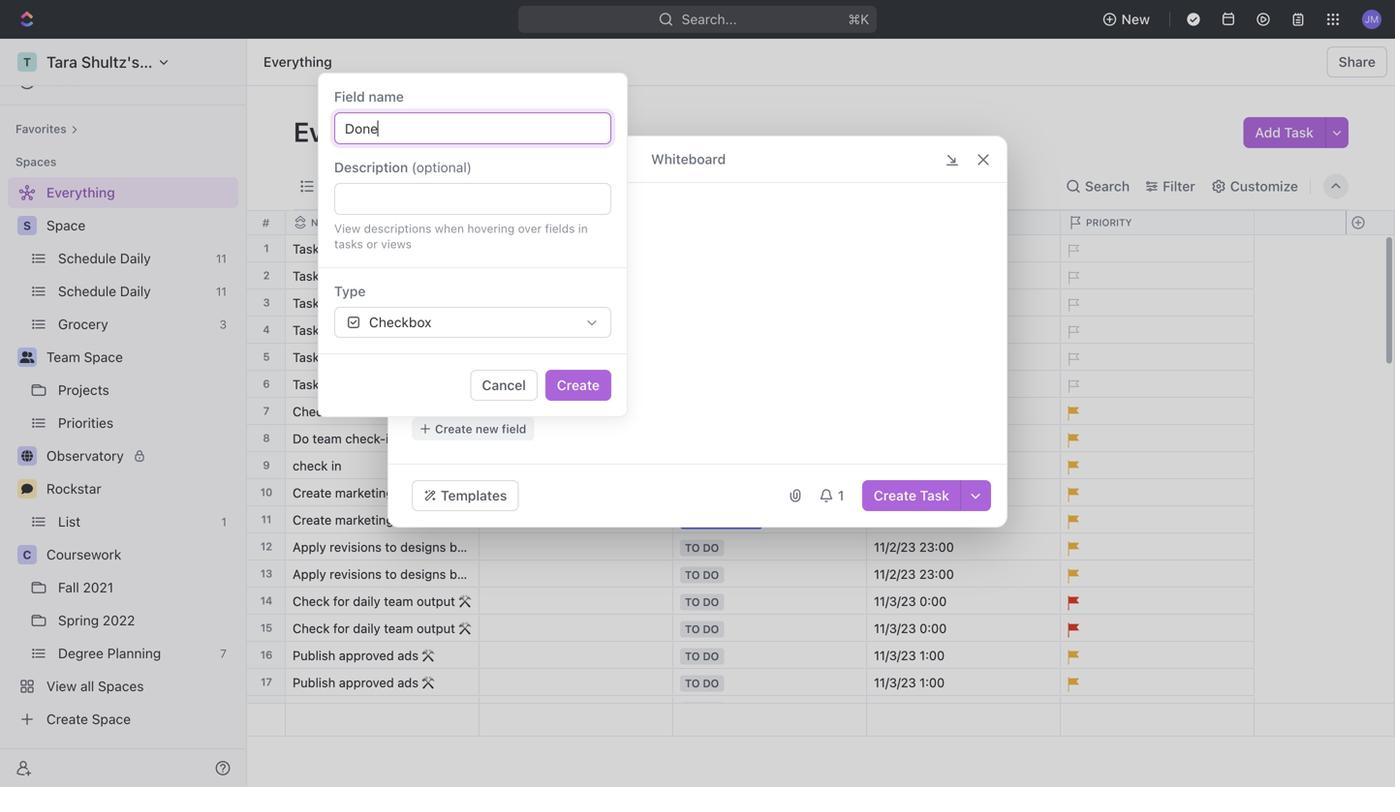 Task type: describe. For each thing, give the bounding box(es) containing it.
1 down the '#'
[[264, 242, 269, 255]]

17
[[261, 676, 272, 689]]

description (optional)
[[334, 159, 472, 175]]

happiness link
[[541, 173, 613, 200]]

chat button
[[598, 137, 628, 182]]

1 to from the top
[[685, 542, 700, 555]]

‎task for ‎task 1
[[293, 242, 319, 256]]

sidebar navigation
[[0, 39, 247, 788]]

2 for ‎task 2
[[323, 269, 330, 283]]

2 11/2/23 21:00 cell from the top
[[867, 507, 1061, 533]]

to do for fourth the to do cell from the bottom
[[685, 596, 719, 609]]

in progress cell
[[673, 507, 867, 533]]

afterwork
[[293, 703, 350, 718]]

board link
[[374, 173, 416, 200]]

reminder button
[[513, 137, 574, 182]]

publish for 16
[[293, 649, 336, 663]]

rockstar link
[[47, 474, 234, 505]]

3 set priority element from the top
[[1058, 291, 1087, 320]]

new
[[1122, 11, 1150, 27]]

to do for fourth the to do cell from the top of the grid containing ‎task 1
[[685, 624, 719, 636]]

tara shultz cell
[[480, 453, 673, 479]]

create right cancel
[[557, 377, 600, 393]]

8
[[263, 432, 270, 445]]

team space
[[47, 349, 123, 365]]

press space to select this row. row containing 13
[[247, 561, 480, 588]]

set priority image
[[1058, 264, 1087, 293]]

calendar
[[452, 178, 509, 194]]

new button
[[1095, 4, 1162, 35]]

press space to select this row. row containing ‎task 1
[[247, 235, 480, 263]]

4:00
[[920, 703, 947, 718]]

3 for 3
[[323, 296, 331, 311]]

2 left ‎task 2
[[263, 269, 270, 282]]

11/3/23 0:00 cell for fourth the to do cell from the bottom
[[867, 588, 1061, 614]]

9
[[263, 459, 270, 472]]

tara
[[486, 459, 512, 473]]

7
[[263, 405, 270, 418]]

11/2/23 23:00 for 6th the to do cell from the bottom of the grid containing ‎task 1
[[874, 540, 954, 555]]

11/2/23 23:00 cell for second the to do cell
[[867, 561, 1061, 587]]

add
[[1255, 125, 1281, 140]]

press space to select this row. row containing task 2
[[247, 344, 480, 371]]

s
[[23, 219, 31, 233]]

unfinished
[[685, 461, 751, 473]]

2 for task 2
[[323, 350, 330, 365]]

11/3/23 inside 'press space to select this row.' row
[[874, 703, 916, 718]]

3 to from the top
[[685, 596, 700, 609]]

view
[[334, 222, 361, 235]]

16
[[260, 649, 273, 662]]

user group image
[[20, 352, 34, 363]]

4
[[263, 324, 270, 336]]

or
[[366, 237, 378, 251]]

task up task 2
[[293, 323, 319, 338]]

custom fields
[[412, 395, 492, 409]]

check
[[293, 459, 328, 473]]

add task
[[1255, 125, 1314, 140]]

approved for 17
[[339, 676, 394, 690]]

output for 14
[[417, 594, 455, 609]]

ads for 16
[[397, 649, 419, 663]]

to do for 6th the to do cell from the bottom of the grid containing ‎task 1
[[685, 542, 719, 555]]

over
[[518, 222, 542, 235]]

19:00
[[919, 459, 953, 473]]

check for daily team output ⚒️ for 14
[[293, 594, 471, 609]]

team inside 'press space to select this row.' row
[[313, 432, 342, 446]]

do for fourth the to do cell from the bottom
[[703, 596, 719, 609]]

when
[[435, 222, 464, 235]]

channels
[[443, 405, 496, 419]]

type
[[334, 283, 366, 299]]

space link
[[47, 210, 234, 241]]

for for 14
[[333, 594, 350, 609]]

for for 15
[[333, 622, 350, 636]]

coursework
[[47, 547, 121, 563]]

board
[[378, 178, 416, 194]]

3 to do cell from the top
[[673, 588, 867, 614]]

doc
[[465, 151, 490, 167]]

11/2/23 for 1st the 11/2/23 21:00 cell from the top
[[874, 486, 916, 500]]

coursework link
[[47, 540, 234, 571]]

‎task 2
[[293, 269, 330, 283]]

list
[[319, 178, 342, 194]]

views
[[381, 237, 412, 251]]

shultz
[[515, 459, 552, 473]]

customize
[[1230, 178, 1298, 194]]

communication
[[350, 405, 440, 419]]

(optional)
[[412, 159, 472, 175]]

2 to from the top
[[685, 569, 700, 582]]

exercise
[[353, 703, 402, 718]]

13
[[260, 568, 273, 580]]

task 2
[[293, 350, 330, 365]]

spaces
[[16, 155, 57, 169]]

1 11/3/23 1:00 cell from the top
[[867, 642, 1061, 669]]

task 3 for 6
[[293, 377, 331, 392]]

💪
[[405, 703, 418, 718]]

do for 5th the to do cell from the top
[[703, 651, 719, 663]]

designs for 10
[[397, 486, 443, 500]]

in progress
[[685, 515, 757, 528]]

type button
[[334, 283, 611, 338]]

task inside add task button
[[1284, 125, 1314, 140]]

designs for 11
[[397, 513, 443, 528]]

#
[[262, 216, 270, 230]]

whiteboard button
[[651, 137, 726, 182]]

11/3/23 4:00 cell
[[867, 697, 1061, 723]]

do for second the to do cell
[[703, 569, 719, 582]]

0 vertical spatial everything
[[264, 54, 332, 70]]

team for 15
[[384, 622, 413, 636]]

create right 11 at left
[[293, 513, 332, 528]]

# row
[[247, 211, 480, 234]]

all
[[333, 405, 346, 419]]

1:00 for first 11/3/23 1:00 cell from the top
[[920, 649, 945, 663]]

add task button
[[1244, 117, 1326, 148]]

view descriptions when hovering over fields in tasks or views
[[334, 222, 588, 251]]

customize button
[[1205, 173, 1304, 200]]

15
[[260, 622, 272, 635]]

row group containing tara shultz
[[480, 235, 1255, 788]]

check in
[[293, 459, 342, 473]]

whiteboard
[[651, 151, 726, 167]]

do
[[293, 432, 309, 446]]

11/3/23 0:00 cell for fourth the to do cell from the top of the grid containing ‎task 1
[[867, 615, 1061, 641]]

share button
[[1327, 47, 1388, 78]]

Type text field
[[369, 308, 577, 337]]

in inside 'press space to select this row.' row
[[331, 459, 342, 473]]

do team check-ins ⚒️
[[293, 432, 419, 446]]

task up board
[[412, 151, 441, 167]]

create down 11/2/23 19:00
[[874, 488, 917, 504]]

3 up 4
[[263, 297, 270, 309]]

row group containing ‎task 1
[[247, 235, 512, 788]]

ins
[[386, 432, 403, 446]]

dialog containing task
[[388, 136, 1008, 528]]

happiness
[[545, 178, 613, 194]]

3 for 6
[[323, 377, 331, 392]]

5 set priority image from the top
[[1058, 372, 1087, 401]]

5 11/2/23 from the top
[[874, 567, 916, 582]]

rockstar
[[47, 481, 101, 497]]

11/2/23 19:00
[[874, 459, 953, 473]]

press space to select this row. row containing ‎task 2
[[247, 263, 480, 290]]

check for 14
[[293, 594, 330, 609]]

press space to select this row. row containing 11/3/23 4:00
[[480, 697, 1255, 727]]

search
[[1085, 178, 1130, 194]]

cancel button
[[470, 370, 538, 401]]



Task type: locate. For each thing, give the bounding box(es) containing it.
11/3/23 1:00 for sixth the to do cell
[[874, 676, 945, 690]]

1 11/3/23 from the top
[[874, 594, 916, 609]]

check-
[[345, 432, 386, 446]]

1 for from the top
[[333, 594, 350, 609]]

23:00 for second the to do cell
[[919, 567, 954, 582]]

task 3 down task 2
[[293, 377, 331, 392]]

tasks
[[334, 237, 363, 251]]

dialog
[[388, 136, 1008, 528]]

1 for ‎task 1
[[323, 242, 329, 256]]

grid containing ‎task 1
[[247, 211, 1395, 788]]

1 publish approved ads ⚒️ from the top
[[293, 649, 435, 663]]

14
[[260, 595, 273, 608]]

0 vertical spatial 23:00
[[919, 540, 954, 555]]

0 vertical spatial in
[[578, 222, 588, 235]]

2 11/2/23 21:00 from the top
[[874, 513, 952, 528]]

1 11/3/23 0:00 from the top
[[874, 594, 947, 609]]

to do cell
[[673, 534, 867, 560], [673, 561, 867, 587], [673, 588, 867, 614], [673, 615, 867, 641], [673, 642, 867, 669], [673, 670, 867, 696]]

1 21:00 from the top
[[919, 486, 952, 500]]

11/2/23
[[874, 459, 916, 473], [874, 486, 916, 500], [874, 513, 916, 528], [874, 540, 916, 555], [874, 567, 916, 582]]

press space to select this row. row containing 12
[[247, 534, 480, 561]]

1 vertical spatial marketing
[[335, 513, 394, 528]]

⌘k
[[848, 11, 869, 27]]

3
[[323, 296, 331, 311], [263, 297, 270, 309], [323, 377, 331, 392]]

task 1
[[293, 323, 329, 338]]

23:00 for 6th the to do cell from the bottom of the grid containing ‎task 1
[[919, 540, 954, 555]]

0 vertical spatial for
[[333, 594, 350, 609]]

0 vertical spatial ads
[[397, 649, 419, 663]]

2 marketing from the top
[[335, 513, 394, 528]]

0 vertical spatial publish approved ads ⚒️
[[293, 649, 435, 663]]

11/2/23 23:00 cell
[[867, 534, 1061, 560], [867, 561, 1061, 587]]

1 approved from the top
[[339, 649, 394, 663]]

0:00
[[920, 594, 947, 609], [920, 622, 947, 636]]

1 vertical spatial 11/3/23 0:00 cell
[[867, 615, 1061, 641]]

0 vertical spatial 11/2/23 21:00 cell
[[867, 480, 1061, 506]]

11
[[261, 514, 272, 526]]

calendar link
[[448, 173, 509, 200]]

reminder
[[513, 151, 574, 167]]

0 vertical spatial team
[[313, 432, 342, 446]]

2 21:00 from the top
[[919, 513, 952, 528]]

search...
[[682, 11, 737, 27]]

1:00 for 2nd 11/3/23 1:00 cell
[[920, 676, 945, 690]]

1 left the tasks on the left of page
[[323, 242, 329, 256]]

21:00
[[919, 486, 952, 500], [919, 513, 952, 528]]

11/3/23 for 5th the to do cell from the top
[[874, 649, 916, 663]]

2 vertical spatial check
[[293, 622, 330, 636]]

task 3 for 3
[[293, 296, 331, 311]]

1 set priority image from the top
[[1058, 236, 1087, 265]]

check all communication channels ⚒️
[[293, 405, 512, 419]]

1 output from the top
[[417, 594, 455, 609]]

0 vertical spatial ‎task
[[293, 242, 319, 256]]

tree
[[8, 177, 238, 735]]

check inside 'press space to select this row.' row
[[293, 405, 330, 419]]

1 vertical spatial publish
[[293, 676, 336, 690]]

‎task 1
[[293, 242, 329, 256]]

1 vertical spatial 0:00
[[920, 622, 947, 636]]

for right 15
[[333, 622, 350, 636]]

2 23:00 from the top
[[919, 567, 954, 582]]

tree inside sidebar navigation
[[8, 177, 238, 735]]

0 vertical spatial space
[[47, 218, 86, 234]]

create down check
[[293, 486, 332, 500]]

1 create marketing designs ⚒️ from the top
[[293, 486, 459, 500]]

task 3 down ‎task 2
[[293, 296, 331, 311]]

0 vertical spatial 11/3/23 1:00
[[874, 649, 945, 663]]

2 11/3/23 0:00 cell from the top
[[867, 615, 1061, 641]]

press space to select this row. row containing afterwork exercise 💪
[[247, 697, 480, 724]]

1 vertical spatial check for daily team output ⚒️
[[293, 622, 471, 636]]

task down 19:00
[[920, 488, 950, 504]]

1 vertical spatial 11/3/23 1:00 cell
[[867, 670, 1061, 696]]

ads
[[397, 649, 419, 663], [397, 676, 419, 690]]

21:00 for 1st the 11/2/23 21:00 cell from the bottom of the grid containing ‎task 1
[[919, 513, 952, 528]]

2 daily from the top
[[353, 622, 380, 636]]

2 set priority element from the top
[[1058, 264, 1087, 293]]

team
[[313, 432, 342, 446], [384, 594, 413, 609], [384, 622, 413, 636]]

1 vertical spatial 11/2/23 21:00 cell
[[867, 507, 1061, 533]]

team
[[47, 349, 80, 365]]

0 vertical spatial 11/3/23 1:00 cell
[[867, 642, 1061, 669]]

1:00
[[920, 649, 945, 663], [920, 676, 945, 690]]

11/2/23 23:00 cell for 6th the to do cell from the bottom of the grid containing ‎task 1
[[867, 534, 1061, 560]]

5 to from the top
[[685, 651, 700, 663]]

0 vertical spatial check
[[293, 405, 330, 419]]

2 ‎task from the top
[[293, 269, 319, 283]]

create marketing designs ⚒️ down check-
[[293, 486, 459, 500]]

0 vertical spatial 1:00
[[920, 649, 945, 663]]

0 vertical spatial create marketing designs ⚒️
[[293, 486, 459, 500]]

2 to do from the top
[[685, 569, 719, 582]]

0 horizontal spatial in
[[331, 459, 342, 473]]

check for daily team output ⚒️
[[293, 594, 471, 609], [293, 622, 471, 636]]

2 11/3/23 0:00 from the top
[[874, 622, 947, 636]]

2 11/2/23 23:00 cell from the top
[[867, 561, 1061, 587]]

‎task
[[293, 242, 319, 256], [293, 269, 319, 283]]

11/2/23 21:00 down 11/2/23 19:00
[[874, 486, 952, 500]]

0:00 for fourth the to do cell from the top of the grid containing ‎task 1
[[920, 622, 947, 636]]

5 do from the top
[[703, 651, 719, 663]]

space, , element
[[17, 216, 37, 235]]

4 set priority image from the top
[[1058, 345, 1087, 374]]

favorites button
[[8, 117, 86, 140]]

0 vertical spatial 21:00
[[919, 486, 952, 500]]

1 do from the top
[[703, 542, 719, 555]]

1 vertical spatial 11/2/23 23:00 cell
[[867, 561, 1061, 587]]

share
[[1339, 54, 1376, 70]]

1 1:00 from the top
[[920, 649, 945, 663]]

1 11/2/23 from the top
[[874, 459, 916, 473]]

2 11/3/23 1:00 cell from the top
[[867, 670, 1061, 696]]

fields
[[458, 395, 492, 409]]

2 11/3/23 1:00 from the top
[[874, 676, 945, 690]]

create task button
[[862, 481, 961, 512]]

1 set priority element from the top
[[1058, 236, 1087, 265]]

11/2/23 21:00 cell
[[867, 480, 1061, 506], [867, 507, 1061, 533]]

1 ‎task from the top
[[293, 242, 319, 256]]

task inside create task button
[[920, 488, 950, 504]]

11/2/23 21:00 down create task button
[[874, 513, 952, 528]]

press space to select this row. row containing do team check-ins ⚒️
[[247, 425, 480, 453]]

do for 6th the to do cell from the bottom of the grid containing ‎task 1
[[703, 542, 719, 555]]

approved for 16
[[339, 649, 394, 663]]

table
[[649, 178, 683, 194]]

space
[[47, 218, 86, 234], [84, 349, 123, 365]]

daily for 14
[[353, 594, 380, 609]]

marketing down check-
[[335, 486, 394, 500]]

1 to do cell from the top
[[673, 534, 867, 560]]

for right 14
[[333, 594, 350, 609]]

3 check from the top
[[293, 622, 330, 636]]

grid
[[247, 211, 1395, 788]]

to do for 5th the to do cell from the top
[[685, 651, 719, 663]]

everything link
[[259, 50, 337, 74]]

tree containing space
[[8, 177, 238, 735]]

2 for from the top
[[333, 622, 350, 636]]

0 vertical spatial marketing
[[335, 486, 394, 500]]

1 11/2/23 21:00 from the top
[[874, 486, 952, 500]]

2 vertical spatial in
[[685, 515, 696, 528]]

create marketing designs ⚒️ down check in
[[293, 513, 459, 528]]

hovering
[[467, 222, 515, 235]]

1 ads from the top
[[397, 649, 419, 663]]

2 0:00 from the top
[[920, 622, 947, 636]]

1 vertical spatial 11/2/23 21:00
[[874, 513, 952, 528]]

1 for task 1
[[323, 323, 329, 338]]

publish for 17
[[293, 676, 336, 690]]

0 vertical spatial 11/3/23 0:00 cell
[[867, 588, 1061, 614]]

unfinished cell
[[673, 453, 867, 479]]

check right 14
[[293, 594, 330, 609]]

1 task 3 from the top
[[293, 296, 331, 311]]

2 1:00 from the top
[[920, 676, 945, 690]]

task down task 2
[[293, 377, 319, 392]]

cell
[[480, 235, 673, 262], [673, 235, 867, 262], [867, 235, 1061, 262], [480, 263, 673, 289], [673, 263, 867, 289], [867, 263, 1061, 289], [480, 290, 673, 316], [673, 290, 867, 316], [867, 290, 1061, 316], [480, 317, 673, 343], [673, 317, 867, 343], [867, 317, 1061, 343], [480, 344, 673, 370], [673, 344, 867, 370], [867, 344, 1061, 370], [480, 371, 673, 397], [673, 371, 867, 397], [867, 371, 1061, 397], [480, 398, 673, 424], [673, 398, 867, 424], [867, 398, 1061, 424], [480, 425, 673, 452], [673, 425, 867, 452], [867, 425, 1061, 452], [480, 480, 673, 506], [673, 480, 867, 506], [480, 507, 673, 533], [480, 534, 673, 560], [480, 561, 673, 587], [480, 588, 673, 614], [480, 615, 673, 641], [480, 642, 673, 669], [480, 670, 673, 696], [247, 697, 286, 723], [480, 697, 673, 723], [673, 697, 867, 723]]

tara shultz
[[486, 459, 552, 473]]

0 vertical spatial 11/3/23 0:00
[[874, 594, 947, 609]]

2 check for daily team output ⚒️ from the top
[[293, 622, 471, 636]]

1 11/2/23 23:00 from the top
[[874, 540, 954, 555]]

1 designs from the top
[[397, 486, 443, 500]]

description
[[334, 159, 408, 175]]

11/3/23 1:00 cell
[[867, 642, 1061, 669], [867, 670, 1061, 696]]

task
[[1284, 125, 1314, 140], [412, 151, 441, 167], [293, 296, 319, 311], [293, 323, 319, 338], [293, 350, 319, 365], [293, 377, 319, 392], [920, 488, 950, 504]]

4 to do cell from the top
[[673, 615, 867, 641]]

1 vertical spatial everything
[[294, 116, 432, 148]]

2 do from the top
[[703, 569, 719, 582]]

press space to select this row. row containing task 1
[[247, 317, 480, 344]]

1 check from the top
[[293, 405, 330, 419]]

team space link
[[47, 342, 234, 373]]

space right team
[[84, 349, 123, 365]]

11/3/23 0:00 for fourth the to do cell from the top of the grid containing ‎task 1
[[874, 622, 947, 636]]

in inside view descriptions when hovering over fields in tasks or views
[[578, 222, 588, 235]]

1 to do from the top
[[685, 542, 719, 555]]

1 horizontal spatial in
[[578, 222, 588, 235]]

5 to do from the top
[[685, 651, 719, 663]]

1 vertical spatial ads
[[397, 676, 419, 690]]

1 vertical spatial approved
[[339, 676, 394, 690]]

check for 15
[[293, 622, 330, 636]]

2 to do cell from the top
[[673, 561, 867, 587]]

Enter name... text field
[[334, 112, 611, 144]]

descriptions
[[364, 222, 432, 235]]

output for 15
[[417, 622, 455, 636]]

coursework, , element
[[17, 546, 37, 565]]

⚒️
[[499, 405, 512, 419], [406, 432, 419, 446], [446, 486, 459, 500], [446, 513, 459, 528], [459, 594, 471, 609], [459, 622, 471, 636], [422, 649, 435, 663], [422, 676, 435, 690]]

create marketing designs ⚒️ for 10
[[293, 486, 459, 500]]

c
[[23, 548, 31, 562]]

1 vertical spatial create marketing designs ⚒️
[[293, 513, 459, 528]]

publish approved ads ⚒️ for 16
[[293, 649, 435, 663]]

11/2/23 for the 11/2/23 19:00 cell
[[874, 459, 916, 473]]

publish up afterwork
[[293, 676, 336, 690]]

0 vertical spatial 11/2/23 23:00
[[874, 540, 954, 555]]

11/3/23 for sixth the to do cell
[[874, 676, 916, 690]]

1 vertical spatial 1:00
[[920, 676, 945, 690]]

do for sixth the to do cell
[[703, 678, 719, 690]]

doc button
[[465, 137, 490, 182]]

11/3/23
[[874, 594, 916, 609], [874, 622, 916, 636], [874, 649, 916, 663], [874, 676, 916, 690], [874, 703, 916, 718]]

None text field
[[334, 183, 611, 215]]

marketing
[[335, 486, 394, 500], [335, 513, 394, 528]]

23:00
[[919, 540, 954, 555], [919, 567, 954, 582]]

in right fields
[[578, 222, 588, 235]]

row
[[480, 211, 1255, 235]]

0 vertical spatial 0:00
[[920, 594, 947, 609]]

progress
[[699, 515, 757, 528]]

4 do from the top
[[703, 624, 719, 636]]

11/3/23 0:00
[[874, 594, 947, 609], [874, 622, 947, 636]]

4 11/3/23 from the top
[[874, 676, 916, 690]]

2 down task 1
[[323, 350, 330, 365]]

11/2/23 23:00
[[874, 540, 954, 555], [874, 567, 954, 582]]

11/2/23 inside 'press space to select this row.' row
[[874, 459, 916, 473]]

2 publish from the top
[[293, 676, 336, 690]]

6 to from the top
[[685, 678, 700, 690]]

2 set priority image from the top
[[1058, 291, 1087, 320]]

2 create marketing designs ⚒️ from the top
[[293, 513, 459, 528]]

21:00 for 1st the 11/2/23 21:00 cell from the top
[[919, 486, 952, 500]]

1 vertical spatial publish approved ads ⚒️
[[293, 676, 435, 690]]

1 vertical spatial designs
[[397, 513, 443, 528]]

do for fourth the to do cell from the top of the grid containing ‎task 1
[[703, 624, 719, 636]]

1 23:00 from the top
[[919, 540, 954, 555]]

2 11/2/23 from the top
[[874, 486, 916, 500]]

3 down task 2
[[323, 377, 331, 392]]

approved
[[339, 649, 394, 663], [339, 676, 394, 690]]

1 0:00 from the top
[[920, 594, 947, 609]]

press space to select this row. row containing check all communication channels ⚒️
[[247, 398, 512, 425]]

11/3/23 for fourth the to do cell from the top of the grid containing ‎task 1
[[874, 622, 916, 636]]

1 vertical spatial ‎task
[[293, 269, 319, 283]]

check left all
[[293, 405, 330, 419]]

1 11/3/23 1:00 from the top
[[874, 649, 945, 663]]

1 11/2/23 23:00 cell from the top
[[867, 534, 1061, 560]]

marketing for 10
[[335, 486, 394, 500]]

publish approved ads ⚒️
[[293, 649, 435, 663], [293, 676, 435, 690]]

to do for sixth the to do cell
[[685, 678, 719, 690]]

to
[[685, 542, 700, 555], [685, 569, 700, 582], [685, 596, 700, 609], [685, 624, 700, 636], [685, 651, 700, 663], [685, 678, 700, 690]]

0 vertical spatial 11/2/23 21:00
[[874, 486, 952, 500]]

11/3/23 1:00 for 5th the to do cell from the top
[[874, 649, 945, 663]]

4 11/2/23 from the top
[[874, 540, 916, 555]]

11/3/23 0:00 cell
[[867, 588, 1061, 614], [867, 615, 1061, 641]]

check for 7
[[293, 405, 330, 419]]

marketing for 11
[[335, 513, 394, 528]]

0 vertical spatial 11/2/23 23:00 cell
[[867, 534, 1061, 560]]

‎task up ‎task 2
[[293, 242, 319, 256]]

2 approved from the top
[[339, 676, 394, 690]]

‎task down ‎task 1
[[293, 269, 319, 283]]

1 vertical spatial 11/3/23 1:00
[[874, 676, 945, 690]]

everything
[[264, 54, 332, 70], [294, 116, 432, 148]]

‎task for ‎task 2
[[293, 269, 319, 283]]

1 11/2/23 21:00 cell from the top
[[867, 480, 1061, 506]]

space inside team space link
[[84, 349, 123, 365]]

1 vertical spatial 11/3/23 0:00
[[874, 622, 947, 636]]

11/3/23 4:00
[[874, 703, 947, 718]]

6
[[263, 378, 270, 390]]

1 vertical spatial output
[[417, 622, 455, 636]]

2
[[323, 269, 330, 283], [263, 269, 270, 282], [323, 350, 330, 365]]

3 11/3/23 from the top
[[874, 649, 916, 663]]

press space to select this row. row containing check in
[[247, 453, 480, 480]]

fields
[[545, 222, 575, 235]]

press space to select this row. row
[[247, 235, 480, 263], [480, 235, 1255, 265], [247, 263, 480, 290], [480, 263, 1255, 293], [247, 290, 480, 317], [480, 290, 1255, 320], [247, 317, 480, 344], [480, 317, 1255, 347], [247, 344, 480, 371], [480, 344, 1255, 374], [247, 371, 480, 398], [480, 371, 1255, 401], [247, 398, 512, 425], [480, 398, 1255, 428], [247, 425, 480, 453], [480, 425, 1255, 455], [247, 453, 480, 480], [480, 453, 1255, 483], [247, 480, 480, 507], [480, 480, 1255, 510], [247, 507, 480, 534], [480, 507, 1255, 537], [247, 534, 480, 561], [480, 534, 1255, 564], [247, 561, 480, 588], [480, 561, 1255, 591], [247, 588, 480, 615], [480, 588, 1255, 618], [247, 615, 480, 642], [480, 615, 1255, 645], [247, 642, 480, 670], [480, 642, 1255, 672], [247, 670, 480, 697], [480, 670, 1255, 700], [247, 697, 480, 724], [480, 697, 1255, 727], [247, 704, 480, 737], [480, 704, 1255, 737]]

check for daily team output ⚒️ for 15
[[293, 622, 471, 636]]

ads for 17
[[397, 676, 419, 690]]

in inside cell
[[685, 515, 696, 528]]

0:00 for fourth the to do cell from the bottom
[[920, 594, 947, 609]]

0 vertical spatial task 3
[[293, 296, 331, 311]]

3 set priority image from the top
[[1058, 318, 1087, 347]]

check right 15
[[293, 622, 330, 636]]

publish
[[293, 649, 336, 663], [293, 676, 336, 690]]

5 set priority element from the top
[[1058, 345, 1087, 374]]

space inside space link
[[47, 218, 86, 234]]

2 11/3/23 from the top
[[874, 622, 916, 636]]

1 publish from the top
[[293, 649, 336, 663]]

in right check
[[331, 459, 342, 473]]

create button
[[545, 370, 611, 401]]

row group
[[247, 235, 512, 788], [480, 235, 1255, 788], [1336, 235, 1385, 788], [1346, 704, 1394, 736]]

6 to do from the top
[[685, 678, 719, 690]]

6 set priority element from the top
[[1058, 372, 1087, 401]]

in left progress
[[685, 515, 696, 528]]

name
[[369, 89, 404, 105]]

2 ads from the top
[[397, 676, 419, 690]]

0 vertical spatial designs
[[397, 486, 443, 500]]

0 vertical spatial check for daily team output ⚒️
[[293, 594, 471, 609]]

create task
[[874, 488, 950, 504]]

task button
[[412, 137, 441, 182]]

2 down ‎task 1
[[323, 269, 330, 283]]

2 check from the top
[[293, 594, 330, 609]]

comment image
[[21, 484, 33, 495]]

press space to select this row. row containing tara shultz
[[480, 453, 1255, 483]]

chat
[[598, 151, 628, 167]]

5
[[263, 351, 270, 363]]

11/2/23 for 1st the 11/2/23 21:00 cell from the bottom of the grid containing ‎task 1
[[874, 513, 916, 528]]

2 designs from the top
[[397, 513, 443, 528]]

1 11/3/23 0:00 cell from the top
[[867, 588, 1061, 614]]

4 set priority element from the top
[[1058, 318, 1087, 347]]

1 vertical spatial 21:00
[[919, 513, 952, 528]]

1 vertical spatial 23:00
[[919, 567, 954, 582]]

2 horizontal spatial in
[[685, 515, 696, 528]]

21:00 down create task button
[[919, 513, 952, 528]]

11/2/23 23:00 for second the to do cell
[[874, 567, 954, 582]]

in
[[578, 222, 588, 235], [331, 459, 342, 473], [685, 515, 696, 528]]

custom
[[412, 395, 455, 409]]

field name
[[334, 89, 404, 105]]

to do for second the to do cell
[[685, 569, 719, 582]]

1 daily from the top
[[353, 594, 380, 609]]

2 11/2/23 23:00 from the top
[[874, 567, 954, 582]]

space right space, , element
[[47, 218, 86, 234]]

1 vertical spatial 11/2/23 23:00
[[874, 567, 954, 582]]

favorites
[[16, 122, 67, 136]]

1 vertical spatial check
[[293, 594, 330, 609]]

1 vertical spatial daily
[[353, 622, 380, 636]]

publish right '16'
[[293, 649, 336, 663]]

task down task 1
[[293, 350, 319, 365]]

task 3
[[293, 296, 331, 311], [293, 377, 331, 392]]

1 marketing from the top
[[335, 486, 394, 500]]

1 check for daily team output ⚒️ from the top
[[293, 594, 471, 609]]

0 vertical spatial approved
[[339, 649, 394, 663]]

task up task 1
[[293, 296, 319, 311]]

table link
[[645, 173, 683, 200]]

1 vertical spatial task 3
[[293, 377, 331, 392]]

set priority image
[[1058, 236, 1087, 265], [1058, 291, 1087, 320], [1058, 318, 1087, 347], [1058, 345, 1087, 374], [1058, 372, 1087, 401]]

10
[[260, 486, 273, 499]]

1 vertical spatial space
[[84, 349, 123, 365]]

3 do from the top
[[703, 596, 719, 609]]

create marketing designs ⚒️ for 11
[[293, 513, 459, 528]]

2 vertical spatial team
[[384, 622, 413, 636]]

cancel
[[482, 377, 526, 393]]

3 11/2/23 from the top
[[874, 513, 916, 528]]

set priority element
[[1058, 236, 1087, 265], [1058, 264, 1087, 293], [1058, 291, 1087, 320], [1058, 318, 1087, 347], [1058, 345, 1087, 374], [1058, 372, 1087, 401]]

11/3/23 for fourth the to do cell from the bottom
[[874, 594, 916, 609]]

1 vertical spatial for
[[333, 622, 350, 636]]

publish approved ads ⚒️ for 17
[[293, 676, 435, 690]]

5 11/3/23 from the top
[[874, 703, 916, 718]]

2 publish approved ads ⚒️ from the top
[[293, 676, 435, 690]]

4 to do from the top
[[685, 624, 719, 636]]

3 left 'type'
[[323, 296, 331, 311]]

daily for 15
[[353, 622, 380, 636]]

list link
[[315, 173, 342, 200]]

0 vertical spatial output
[[417, 594, 455, 609]]

2 output from the top
[[417, 622, 455, 636]]

6 to do cell from the top
[[673, 670, 867, 696]]

Task Name text field
[[412, 241, 987, 265]]

0 vertical spatial publish
[[293, 649, 336, 663]]

team for 14
[[384, 594, 413, 609]]

for
[[333, 594, 350, 609], [333, 622, 350, 636]]

1 up task 2
[[323, 323, 329, 338]]

1 vertical spatial in
[[331, 459, 342, 473]]

5 to do cell from the top
[[673, 642, 867, 669]]

marketing down check in
[[335, 513, 394, 528]]

4 to from the top
[[685, 624, 700, 636]]

3 to do from the top
[[685, 596, 719, 609]]

21:00 down 19:00
[[919, 486, 952, 500]]

1 vertical spatial team
[[384, 594, 413, 609]]

2 task 3 from the top
[[293, 377, 331, 392]]

6 do from the top
[[703, 678, 719, 690]]

11/2/23 19:00 cell
[[867, 453, 1061, 479]]

task right add
[[1284, 125, 1314, 140]]

0 vertical spatial daily
[[353, 594, 380, 609]]

11/3/23 0:00 for fourth the to do cell from the bottom
[[874, 594, 947, 609]]

search button
[[1060, 173, 1136, 200]]



Task type: vqa. For each thing, say whether or not it's contained in the screenshot.


